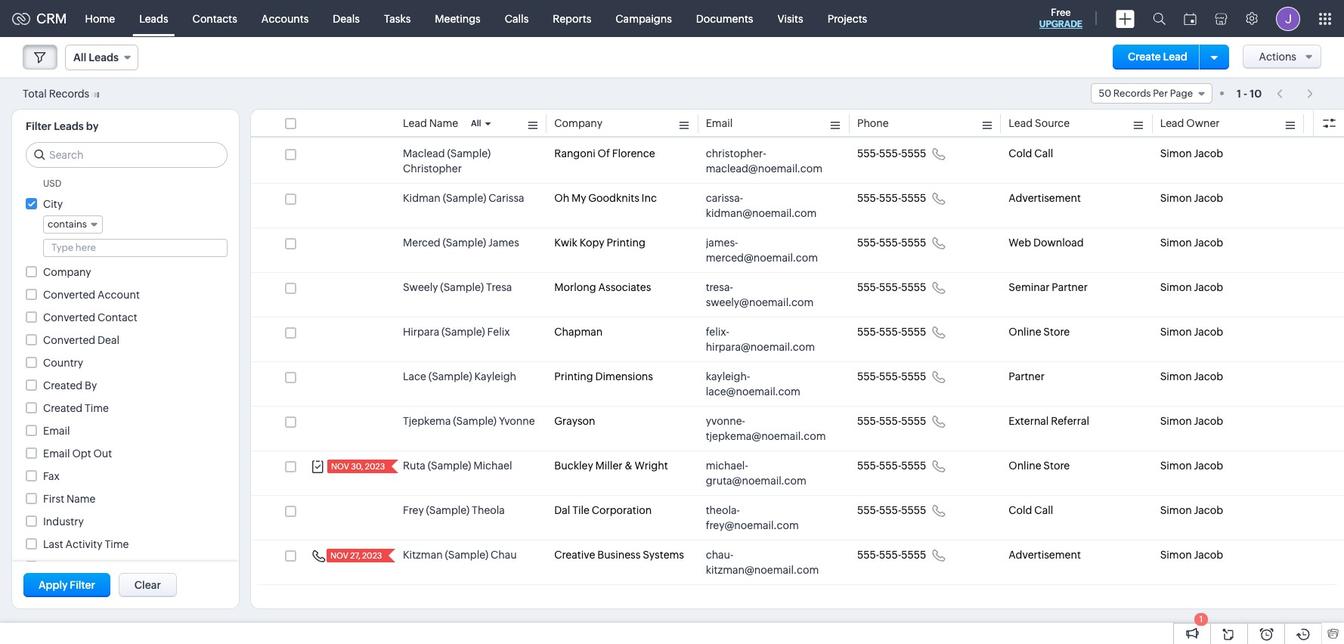 Task type: vqa. For each thing, say whether or not it's contained in the screenshot.
Deal
yes



Task type: locate. For each thing, give the bounding box(es) containing it.
converted for converted contact
[[43, 311, 95, 324]]

name up 'maclead'
[[429, 117, 458, 129]]

0 vertical spatial created
[[43, 379, 83, 392]]

(sample) left felix
[[441, 326, 485, 338]]

555-
[[857, 147, 879, 159], [879, 147, 901, 159], [857, 192, 879, 204], [879, 192, 901, 204], [857, 237, 879, 249], [879, 237, 901, 249], [857, 281, 879, 293], [879, 281, 901, 293], [857, 326, 879, 338], [879, 326, 901, 338], [857, 370, 879, 382], [879, 370, 901, 382], [857, 415, 879, 427], [879, 415, 901, 427], [857, 460, 879, 472], [879, 460, 901, 472], [857, 504, 879, 516], [879, 504, 901, 516], [857, 549, 879, 561], [879, 549, 901, 561]]

4 555-555-5555 from the top
[[857, 281, 926, 293]]

online store down seminar partner
[[1009, 326, 1070, 338]]

morlong
[[554, 281, 596, 293]]

30,
[[351, 462, 363, 471]]

cold call for christopher- maclead@noemail.com
[[1009, 147, 1053, 159]]

create lead
[[1128, 51, 1187, 63]]

1 vertical spatial created
[[43, 402, 83, 414]]

0 horizontal spatial company
[[43, 266, 91, 278]]

1
[[1237, 87, 1241, 99], [1199, 615, 1203, 624]]

business
[[597, 549, 641, 561]]

(sample) left yvonne
[[453, 415, 497, 427]]

9 5555 from the top
[[901, 504, 926, 516]]

converted up converted contact
[[43, 289, 95, 301]]

converted for converted deal
[[43, 334, 95, 346]]

7 simon jacob from the top
[[1160, 415, 1223, 427]]

store down seminar partner
[[1043, 326, 1070, 338]]

actions
[[1259, 51, 1296, 63]]

(sample) left james
[[443, 237, 486, 249]]

simon jacob for christopher- maclead@noemail.com
[[1160, 147, 1223, 159]]

0 vertical spatial converted
[[43, 289, 95, 301]]

2 5555 from the top
[[901, 192, 926, 204]]

2 vertical spatial leads
[[54, 120, 84, 132]]

last for last activity time
[[43, 538, 63, 550]]

0 vertical spatial advertisement
[[1009, 192, 1081, 204]]

created down the country
[[43, 379, 83, 392]]

merced (sample) james
[[403, 237, 519, 249]]

1 vertical spatial store
[[1043, 460, 1070, 472]]

filter down last name
[[70, 579, 95, 591]]

(sample) for carissa
[[443, 192, 486, 204]]

store
[[1043, 326, 1070, 338], [1043, 460, 1070, 472]]

kidman (sample) carissa
[[403, 192, 524, 204]]

wright
[[635, 460, 668, 472]]

1 vertical spatial filter
[[70, 579, 95, 591]]

(sample) down the maclead (sample) christopher link
[[443, 192, 486, 204]]

1 vertical spatial partner
[[1009, 370, 1045, 382]]

5555 for yvonne- tjepkema@noemail.com
[[901, 415, 926, 427]]

1 horizontal spatial company
[[554, 117, 602, 129]]

3 simon from the top
[[1160, 237, 1192, 249]]

theola
[[472, 504, 505, 516]]

ruta (sample) michael
[[403, 460, 512, 472]]

printing up grayson
[[554, 370, 593, 382]]

sweely (sample) tresa
[[403, 281, 512, 293]]

online down seminar
[[1009, 326, 1041, 338]]

jacob for michael- gruta@noemail.com
[[1194, 460, 1223, 472]]

Search text field
[[26, 143, 227, 167]]

(sample) up christopher
[[447, 147, 491, 159]]

cold call
[[1009, 147, 1053, 159], [1009, 504, 1053, 516]]

michael- gruta@noemail.com link
[[706, 458, 827, 488]]

4 5555 from the top
[[901, 281, 926, 293]]

jacob for chau- kitzman@noemail.com
[[1194, 549, 1223, 561]]

2023 right the 27,
[[362, 551, 382, 560]]

7 simon from the top
[[1160, 415, 1192, 427]]

10 5555 from the top
[[901, 549, 926, 561]]

records left loading icon
[[49, 87, 89, 99]]

1 vertical spatial 1
[[1199, 615, 1203, 624]]

0 vertical spatial cold
[[1009, 147, 1032, 159]]

1 5555 from the top
[[901, 147, 926, 159]]

0 vertical spatial cold call
[[1009, 147, 1053, 159]]

creative business systems
[[554, 549, 684, 561]]

maclead@noemail.com
[[706, 163, 823, 175]]

(sample) right ruta
[[428, 460, 471, 472]]

1 online from the top
[[1009, 326, 1041, 338]]

(sample) right lace
[[428, 370, 472, 382]]

nov 27, 2023
[[330, 551, 382, 560]]

6 555-555-5555 from the top
[[857, 370, 926, 382]]

michael
[[473, 460, 512, 472]]

6 jacob from the top
[[1194, 370, 1223, 382]]

7 555-555-5555 from the top
[[857, 415, 926, 427]]

(sample) for kayleigh
[[428, 370, 472, 382]]

3 converted from the top
[[43, 334, 95, 346]]

cold for christopher- maclead@noemail.com
[[1009, 147, 1032, 159]]

2 store from the top
[[1043, 460, 1070, 472]]

james
[[488, 237, 519, 249]]

search element
[[1144, 0, 1175, 37]]

christopher- maclead@noemail.com link
[[706, 146, 827, 176]]

name for last name
[[65, 561, 94, 573]]

maclead (sample) christopher
[[403, 147, 491, 175]]

nov
[[331, 462, 349, 471], [330, 551, 348, 560]]

9 555-555-5555 from the top
[[857, 504, 926, 516]]

2023 right 30,
[[365, 462, 385, 471]]

kidman@noemail.com
[[706, 207, 817, 219]]

store down the external referral
[[1043, 460, 1070, 472]]

0 vertical spatial call
[[1034, 147, 1053, 159]]

1 vertical spatial advertisement
[[1009, 549, 1081, 561]]

simon for tresa- sweely@noemail.com
[[1160, 281, 1192, 293]]

kwik
[[554, 237, 577, 249]]

5555
[[901, 147, 926, 159], [901, 192, 926, 204], [901, 237, 926, 249], [901, 281, 926, 293], [901, 326, 926, 338], [901, 370, 926, 382], [901, 415, 926, 427], [901, 460, 926, 472], [901, 504, 926, 516], [901, 549, 926, 561]]

3 555-555-5555 from the top
[[857, 237, 926, 249]]

1 vertical spatial name
[[66, 493, 96, 505]]

simon for carissa- kidman@noemail.com
[[1160, 192, 1192, 204]]

all up the maclead (sample) christopher link
[[471, 119, 481, 128]]

8 jacob from the top
[[1194, 460, 1223, 472]]

partner
[[1052, 281, 1088, 293], [1009, 370, 1045, 382]]

lace (sample) kayleigh link
[[403, 369, 516, 384]]

(sample) left tresa
[[440, 281, 484, 293]]

1 horizontal spatial all
[[471, 119, 481, 128]]

2 simon from the top
[[1160, 192, 1192, 204]]

1 horizontal spatial 1
[[1237, 87, 1241, 99]]

3 jacob from the top
[[1194, 237, 1223, 249]]

company
[[554, 117, 602, 129], [43, 266, 91, 278]]

1 simon jacob from the top
[[1160, 147, 1223, 159]]

lead right create
[[1163, 51, 1187, 63]]

tjepkema@noemail.com
[[706, 430, 826, 442]]

last down industry
[[43, 538, 63, 550]]

upgrade
[[1039, 19, 1082, 29]]

michael-
[[706, 460, 748, 472]]

1 for 1 - 10
[[1237, 87, 1241, 99]]

2 created from the top
[[43, 402, 83, 414]]

theola-
[[706, 504, 740, 516]]

converted up converted deal
[[43, 311, 95, 324]]

0 vertical spatial 1
[[1237, 87, 1241, 99]]

9 simon from the top
[[1160, 504, 1192, 516]]

9 simon jacob from the top
[[1160, 504, 1223, 516]]

2 advertisement from the top
[[1009, 549, 1081, 561]]

9 jacob from the top
[[1194, 504, 1223, 516]]

email up fax
[[43, 448, 70, 460]]

2 simon jacob from the top
[[1160, 192, 1223, 204]]

2 jacob from the top
[[1194, 192, 1223, 204]]

all up total records
[[73, 51, 86, 63]]

8 555-555-5555 from the top
[[857, 460, 926, 472]]

5 simon from the top
[[1160, 326, 1192, 338]]

8 5555 from the top
[[901, 460, 926, 472]]

company up rangoni
[[554, 117, 602, 129]]

10 jacob from the top
[[1194, 549, 1223, 561]]

online store for felix- hirpara@noemail.com
[[1009, 326, 1070, 338]]

5 jacob from the top
[[1194, 326, 1223, 338]]

0 vertical spatial 2023
[[365, 462, 385, 471]]

(sample) for christopher
[[447, 147, 491, 159]]

1 call from the top
[[1034, 147, 1053, 159]]

converted
[[43, 289, 95, 301], [43, 311, 95, 324], [43, 334, 95, 346]]

0 vertical spatial last
[[43, 538, 63, 550]]

1 for 1
[[1199, 615, 1203, 624]]

online for michael- gruta@noemail.com
[[1009, 460, 1041, 472]]

2023 for ruta (sample) michael
[[365, 462, 385, 471]]

records inside field
[[1113, 88, 1151, 99]]

(sample) for theola
[[426, 504, 470, 516]]

create lead button
[[1113, 45, 1202, 70]]

4 simon from the top
[[1160, 281, 1192, 293]]

1 last from the top
[[43, 538, 63, 550]]

row group
[[251, 139, 1344, 585]]

online store down the external referral
[[1009, 460, 1070, 472]]

lead up 'maclead'
[[403, 117, 427, 129]]

created for created by
[[43, 379, 83, 392]]

1 horizontal spatial records
[[1113, 88, 1151, 99]]

navigation
[[1269, 82, 1321, 104]]

lead inside button
[[1163, 51, 1187, 63]]

by
[[85, 379, 97, 392]]

0 vertical spatial online
[[1009, 326, 1041, 338]]

6 5555 from the top
[[901, 370, 926, 382]]

maclead
[[403, 147, 445, 159]]

2 vertical spatial name
[[65, 561, 94, 573]]

1 converted from the top
[[43, 289, 95, 301]]

2 555-555-5555 from the top
[[857, 192, 926, 204]]

All Leads field
[[65, 45, 138, 70]]

2 last from the top
[[43, 561, 63, 573]]

converted up the country
[[43, 334, 95, 346]]

activity
[[65, 538, 102, 550]]

5 5555 from the top
[[901, 326, 926, 338]]

5555 for michael- gruta@noemail.com
[[901, 460, 926, 472]]

apply filter
[[39, 579, 95, 591]]

store for felix- hirpara@noemail.com
[[1043, 326, 1070, 338]]

contact
[[98, 311, 137, 324]]

industry
[[43, 516, 84, 528]]

1 vertical spatial company
[[43, 266, 91, 278]]

simon jacob for chau- kitzman@noemail.com
[[1160, 549, 1223, 561]]

company up converted account
[[43, 266, 91, 278]]

0 horizontal spatial leads
[[54, 120, 84, 132]]

crm link
[[12, 11, 67, 26]]

8 simon from the top
[[1160, 460, 1192, 472]]

0 vertical spatial name
[[429, 117, 458, 129]]

2 online from the top
[[1009, 460, 1041, 472]]

printing right kopy
[[607, 237, 645, 249]]

0 vertical spatial all
[[73, 51, 86, 63]]

simon for michael- gruta@noemail.com
[[1160, 460, 1192, 472]]

simon jacob for felix- hirpara@noemail.com
[[1160, 326, 1223, 338]]

0 vertical spatial time
[[85, 402, 109, 414]]

1 vertical spatial call
[[1034, 504, 1053, 516]]

online down external
[[1009, 460, 1041, 472]]

7 5555 from the top
[[901, 415, 926, 427]]

simon for christopher- maclead@noemail.com
[[1160, 147, 1192, 159]]

records for 50
[[1113, 88, 1151, 99]]

leads link
[[127, 0, 180, 37]]

6 simon from the top
[[1160, 370, 1192, 382]]

1 vertical spatial cold call
[[1009, 504, 1053, 516]]

corporation
[[592, 504, 652, 516]]

home link
[[73, 0, 127, 37]]

online store
[[1009, 326, 1070, 338], [1009, 460, 1070, 472]]

555-555-5555 for michael- gruta@noemail.com
[[857, 460, 926, 472]]

1 horizontal spatial filter
[[70, 579, 95, 591]]

last up apply
[[43, 561, 63, 573]]

3 simon jacob from the top
[[1160, 237, 1223, 249]]

0 vertical spatial company
[[554, 117, 602, 129]]

chau- kitzman@noemail.com link
[[706, 547, 827, 578]]

kitzman (sample) chau
[[403, 549, 517, 561]]

frey (sample) theola
[[403, 504, 505, 516]]

frey (sample) theola link
[[403, 503, 505, 518]]

city
[[43, 198, 63, 210]]

referral
[[1051, 415, 1089, 427]]

free upgrade
[[1039, 7, 1082, 29]]

calls
[[505, 12, 529, 25]]

2 converted from the top
[[43, 311, 95, 324]]

email down created time
[[43, 425, 70, 437]]

contacts link
[[180, 0, 249, 37]]

1 store from the top
[[1043, 326, 1070, 338]]

1 simon from the top
[[1160, 147, 1192, 159]]

printing
[[607, 237, 645, 249], [554, 370, 593, 382]]

0 vertical spatial email
[[706, 117, 733, 129]]

2 online store from the top
[[1009, 460, 1070, 472]]

(sample) for felix
[[441, 326, 485, 338]]

create
[[1128, 51, 1161, 63]]

leads for all leads
[[89, 51, 119, 63]]

kayleigh- lace@noemail.com link
[[706, 369, 827, 399]]

simon for kayleigh- lace@noemail.com
[[1160, 370, 1192, 382]]

kidman
[[403, 192, 441, 204]]

advertisement
[[1009, 192, 1081, 204], [1009, 549, 1081, 561]]

1 jacob from the top
[[1194, 147, 1223, 159]]

reports
[[553, 12, 591, 25]]

1 vertical spatial nov
[[330, 551, 348, 560]]

jacob for carissa- kidman@noemail.com
[[1194, 192, 1223, 204]]

tjepkema (sample) yvonne link
[[403, 413, 535, 429]]

0 vertical spatial leads
[[139, 12, 168, 25]]

name for first name
[[66, 493, 96, 505]]

10 simon jacob from the top
[[1160, 549, 1223, 561]]

7 jacob from the top
[[1194, 415, 1223, 427]]

last
[[43, 538, 63, 550], [43, 561, 63, 573]]

3 5555 from the top
[[901, 237, 926, 249]]

contains field
[[43, 215, 103, 234]]

0 horizontal spatial filter
[[26, 120, 52, 132]]

filter
[[26, 120, 52, 132], [70, 579, 95, 591]]

partner up external
[[1009, 370, 1045, 382]]

lead for lead name
[[403, 117, 427, 129]]

call for theola- frey@noemail.com
[[1034, 504, 1053, 516]]

james- merced@noemail.com
[[706, 237, 818, 264]]

1 vertical spatial leads
[[89, 51, 119, 63]]

fax
[[43, 470, 60, 482]]

1 cold from the top
[[1009, 147, 1032, 159]]

kitzman@noemail.com
[[706, 564, 819, 576]]

0 horizontal spatial records
[[49, 87, 89, 99]]

1 vertical spatial printing
[[554, 370, 593, 382]]

theola- frey@noemail.com link
[[706, 503, 827, 533]]

nov left the 27,
[[330, 551, 348, 560]]

filter down total
[[26, 120, 52, 132]]

5555 for james- merced@noemail.com
[[901, 237, 926, 249]]

1 online store from the top
[[1009, 326, 1070, 338]]

0 vertical spatial nov
[[331, 462, 349, 471]]

1 horizontal spatial printing
[[607, 237, 645, 249]]

simon jacob for kayleigh- lace@noemail.com
[[1160, 370, 1223, 382]]

leads left by
[[54, 120, 84, 132]]

0 horizontal spatial 1
[[1199, 615, 1203, 624]]

store for michael- gruta@noemail.com
[[1043, 460, 1070, 472]]

2 cold from the top
[[1009, 504, 1032, 516]]

5555 for felix- hirpara@noemail.com
[[901, 326, 926, 338]]

simon
[[1160, 147, 1192, 159], [1160, 192, 1192, 204], [1160, 237, 1192, 249], [1160, 281, 1192, 293], [1160, 326, 1192, 338], [1160, 370, 1192, 382], [1160, 415, 1192, 427], [1160, 460, 1192, 472], [1160, 504, 1192, 516], [1160, 549, 1192, 561]]

Type here text field
[[44, 240, 227, 256]]

0 vertical spatial store
[[1043, 326, 1070, 338]]

name right first
[[66, 493, 96, 505]]

online
[[1009, 326, 1041, 338], [1009, 460, 1041, 472]]

1 horizontal spatial leads
[[89, 51, 119, 63]]

leads right home
[[139, 12, 168, 25]]

1 vertical spatial all
[[471, 119, 481, 128]]

1 created from the top
[[43, 379, 83, 392]]

phone
[[857, 117, 889, 129]]

6 simon jacob from the top
[[1160, 370, 1223, 382]]

source
[[1035, 117, 1070, 129]]

create menu element
[[1107, 0, 1144, 37]]

5555 for chau- kitzman@noemail.com
[[901, 549, 926, 561]]

1 - 10
[[1237, 87, 1262, 99]]

2 cold call from the top
[[1009, 504, 1053, 516]]

2 vertical spatial converted
[[43, 334, 95, 346]]

0 vertical spatial partner
[[1052, 281, 1088, 293]]

nov for kitzman
[[330, 551, 348, 560]]

0 horizontal spatial all
[[73, 51, 86, 63]]

partner right seminar
[[1052, 281, 1088, 293]]

5 simon jacob from the top
[[1160, 326, 1223, 338]]

carissa- kidman@noemail.com
[[706, 192, 817, 219]]

time
[[85, 402, 109, 414], [105, 538, 129, 550]]

555-555-5555
[[857, 147, 926, 159], [857, 192, 926, 204], [857, 237, 926, 249], [857, 281, 926, 293], [857, 326, 926, 338], [857, 370, 926, 382], [857, 415, 926, 427], [857, 460, 926, 472], [857, 504, 926, 516], [857, 549, 926, 561]]

(sample) right frey
[[426, 504, 470, 516]]

felix- hirpara@noemail.com
[[706, 326, 815, 353]]

online store for michael- gruta@noemail.com
[[1009, 460, 1070, 472]]

time down by
[[85, 402, 109, 414]]

country
[[43, 357, 83, 369]]

1 vertical spatial email
[[43, 425, 70, 437]]

0 vertical spatial filter
[[26, 120, 52, 132]]

simon for chau- kitzman@noemail.com
[[1160, 549, 1192, 561]]

(sample) for chau
[[445, 549, 488, 561]]

1 vertical spatial cold
[[1009, 504, 1032, 516]]

1 vertical spatial online store
[[1009, 460, 1070, 472]]

jacob for felix- hirpara@noemail.com
[[1194, 326, 1223, 338]]

1 vertical spatial 2023
[[362, 551, 382, 560]]

0 horizontal spatial printing
[[554, 370, 593, 382]]

5555 for tresa- sweely@noemail.com
[[901, 281, 926, 293]]

lead left the owner
[[1160, 117, 1184, 129]]

555-555-5555 for yvonne- tjepkema@noemail.com
[[857, 415, 926, 427]]

records right 50
[[1113, 88, 1151, 99]]

1 cold call from the top
[[1009, 147, 1053, 159]]

4 simon jacob from the top
[[1160, 281, 1223, 293]]

1 vertical spatial converted
[[43, 311, 95, 324]]

10 555-555-5555 from the top
[[857, 549, 926, 561]]

email up christopher-
[[706, 117, 733, 129]]

10 simon from the top
[[1160, 549, 1192, 561]]

leads for filter leads by
[[54, 120, 84, 132]]

time right activity
[[105, 538, 129, 550]]

0 vertical spatial online store
[[1009, 326, 1070, 338]]

1 vertical spatial last
[[43, 561, 63, 573]]

0 horizontal spatial partner
[[1009, 370, 1045, 382]]

4 jacob from the top
[[1194, 281, 1223, 293]]

lace@noemail.com
[[706, 386, 800, 398]]

2 horizontal spatial leads
[[139, 12, 168, 25]]

2 call from the top
[[1034, 504, 1053, 516]]

jacob for james- merced@noemail.com
[[1194, 237, 1223, 249]]

leads up loading icon
[[89, 51, 119, 63]]

carissa
[[488, 192, 524, 204]]

simon jacob for tresa- sweely@noemail.com
[[1160, 281, 1223, 293]]

1 vertical spatial online
[[1009, 460, 1041, 472]]

8 simon jacob from the top
[[1160, 460, 1223, 472]]

5 555-555-5555 from the top
[[857, 326, 926, 338]]

lead left 'source'
[[1009, 117, 1033, 129]]

merced
[[403, 237, 440, 249]]

created down created by
[[43, 402, 83, 414]]

nov left 30,
[[331, 462, 349, 471]]

(sample) left chau
[[445, 549, 488, 561]]

1 555-555-5555 from the top
[[857, 147, 926, 159]]

1 advertisement from the top
[[1009, 192, 1081, 204]]

(sample) inside maclead (sample) christopher
[[447, 147, 491, 159]]

leads inside field
[[89, 51, 119, 63]]

name up apply filter
[[65, 561, 94, 573]]

all inside field
[[73, 51, 86, 63]]



Task type: describe. For each thing, give the bounding box(es) containing it.
converted contact
[[43, 311, 137, 324]]

simon jacob for james- merced@noemail.com
[[1160, 237, 1223, 249]]

campaigns link
[[603, 0, 684, 37]]

documents link
[[684, 0, 765, 37]]

first
[[43, 493, 64, 505]]

visits
[[777, 12, 803, 25]]

all for all leads
[[73, 51, 86, 63]]

deals link
[[321, 0, 372, 37]]

visits link
[[765, 0, 815, 37]]

2 vertical spatial email
[[43, 448, 70, 460]]

last activity time
[[43, 538, 129, 550]]

555-555-5555 for carissa- kidman@noemail.com
[[857, 192, 926, 204]]

florence
[[612, 147, 655, 159]]

create menu image
[[1116, 9, 1135, 28]]

lace (sample) kayleigh
[[403, 370, 516, 382]]

miller
[[595, 460, 622, 472]]

merced@noemail.com
[[706, 252, 818, 264]]

&
[[625, 460, 632, 472]]

555-555-5555 for tresa- sweely@noemail.com
[[857, 281, 926, 293]]

profile image
[[1276, 6, 1300, 31]]

systems
[[643, 549, 684, 561]]

simon for theola- frey@noemail.com
[[1160, 504, 1192, 516]]

email opt out
[[43, 448, 112, 460]]

call for christopher- maclead@noemail.com
[[1034, 147, 1053, 159]]

page
[[1170, 88, 1193, 99]]

buckley
[[554, 460, 593, 472]]

row group containing maclead (sample) christopher
[[251, 139, 1344, 585]]

5555 for carissa- kidman@noemail.com
[[901, 192, 926, 204]]

simon for yvonne- tjepkema@noemail.com
[[1160, 415, 1192, 427]]

documents
[[696, 12, 753, 25]]

chau- kitzman@noemail.com
[[706, 549, 819, 576]]

jacob for tresa- sweely@noemail.com
[[1194, 281, 1223, 293]]

lead for lead owner
[[1160, 117, 1184, 129]]

simon jacob for carissa- kidman@noemail.com
[[1160, 192, 1223, 204]]

555-555-5555 for kayleigh- lace@noemail.com
[[857, 370, 926, 382]]

555-555-5555 for theola- frey@noemail.com
[[857, 504, 926, 516]]

out
[[93, 448, 112, 460]]

lead name
[[403, 117, 458, 129]]

all for all
[[471, 119, 481, 128]]

simon jacob for michael- gruta@noemail.com
[[1160, 460, 1223, 472]]

50
[[1099, 88, 1111, 99]]

inc
[[641, 192, 657, 204]]

ruta
[[403, 460, 425, 472]]

james- merced@noemail.com link
[[706, 235, 827, 265]]

(sample) for yvonne
[[453, 415, 497, 427]]

dal
[[554, 504, 570, 516]]

jacob for kayleigh- lace@noemail.com
[[1194, 370, 1223, 382]]

555-555-5555 for chau- kitzman@noemail.com
[[857, 549, 926, 561]]

owner
[[1186, 117, 1220, 129]]

555-555-5555 for christopher- maclead@noemail.com
[[857, 147, 926, 159]]

jacob for christopher- maclead@noemail.com
[[1194, 147, 1223, 159]]

campaigns
[[616, 12, 672, 25]]

advertisement for chau- kitzman@noemail.com
[[1009, 549, 1081, 561]]

hirpara
[[403, 326, 439, 338]]

frey
[[403, 504, 424, 516]]

lead for lead source
[[1009, 117, 1033, 129]]

crm
[[36, 11, 67, 26]]

per
[[1153, 88, 1168, 99]]

opt
[[72, 448, 91, 460]]

all leads
[[73, 51, 119, 63]]

lead owner
[[1160, 117, 1220, 129]]

last for last name
[[43, 561, 63, 573]]

account
[[98, 289, 140, 301]]

50 records per page
[[1099, 88, 1193, 99]]

tasks link
[[372, 0, 423, 37]]

external referral
[[1009, 415, 1089, 427]]

5555 for christopher- maclead@noemail.com
[[901, 147, 926, 159]]

(sample) for michael
[[428, 460, 471, 472]]

records for total
[[49, 87, 89, 99]]

felix-
[[706, 326, 729, 338]]

cold for theola- frey@noemail.com
[[1009, 504, 1032, 516]]

printing dimensions
[[554, 370, 653, 382]]

apply filter button
[[23, 573, 110, 597]]

creative
[[554, 549, 595, 561]]

simon for felix- hirpara@noemail.com
[[1160, 326, 1192, 338]]

search image
[[1153, 12, 1166, 25]]

tasks
[[384, 12, 411, 25]]

carissa-
[[706, 192, 743, 204]]

profile element
[[1267, 0, 1309, 37]]

kayleigh- lace@noemail.com
[[706, 370, 800, 398]]

hirpara@noemail.com
[[706, 341, 815, 353]]

home
[[85, 12, 115, 25]]

kwik kopy printing
[[554, 237, 645, 249]]

555-555-5555 for james- merced@noemail.com
[[857, 237, 926, 249]]

jacob for theola- frey@noemail.com
[[1194, 504, 1223, 516]]

converted for converted account
[[43, 289, 95, 301]]

nov for ruta
[[331, 462, 349, 471]]

free
[[1051, 7, 1071, 18]]

total
[[23, 87, 47, 99]]

yvonne-
[[706, 415, 745, 427]]

rangoni of florence
[[554, 147, 655, 159]]

chau-
[[706, 549, 734, 561]]

name for lead name
[[429, 117, 458, 129]]

my
[[571, 192, 586, 204]]

christopher-
[[706, 147, 766, 159]]

online for felix- hirpara@noemail.com
[[1009, 326, 1041, 338]]

created for created time
[[43, 402, 83, 414]]

web
[[1009, 237, 1031, 249]]

loading image
[[92, 92, 99, 97]]

first name
[[43, 493, 96, 505]]

5555 for theola- frey@noemail.com
[[901, 504, 926, 516]]

1 horizontal spatial partner
[[1052, 281, 1088, 293]]

deals
[[333, 12, 360, 25]]

projects
[[827, 12, 867, 25]]

0 vertical spatial printing
[[607, 237, 645, 249]]

web download
[[1009, 237, 1084, 249]]

reports link
[[541, 0, 603, 37]]

simon jacob for theola- frey@noemail.com
[[1160, 504, 1223, 516]]

simon jacob for yvonne- tjepkema@noemail.com
[[1160, 415, 1223, 427]]

cold call for theola- frey@noemail.com
[[1009, 504, 1053, 516]]

simon for james- merced@noemail.com
[[1160, 237, 1192, 249]]

tjepkema (sample) yvonne
[[403, 415, 535, 427]]

external
[[1009, 415, 1049, 427]]

sweely
[[403, 281, 438, 293]]

buckley miller & wright
[[554, 460, 668, 472]]

by
[[86, 120, 99, 132]]

2023 for kitzman (sample) chau
[[362, 551, 382, 560]]

filter inside apply filter button
[[70, 579, 95, 591]]

seminar partner
[[1009, 281, 1088, 293]]

10
[[1250, 87, 1262, 99]]

5555 for kayleigh- lace@noemail.com
[[901, 370, 926, 382]]

jacob for yvonne- tjepkema@noemail.com
[[1194, 415, 1223, 427]]

oh my goodknits inc
[[554, 192, 657, 204]]

contains
[[48, 218, 87, 230]]

carissa- kidman@noemail.com link
[[706, 190, 827, 221]]

calendar image
[[1184, 12, 1197, 25]]

meetings link
[[423, 0, 493, 37]]

james-
[[706, 237, 738, 249]]

(sample) for james
[[443, 237, 486, 249]]

gruta@noemail.com
[[706, 475, 806, 487]]

of
[[598, 147, 610, 159]]

accounts
[[261, 12, 309, 25]]

555-555-5555 for felix- hirpara@noemail.com
[[857, 326, 926, 338]]

(sample) for tresa
[[440, 281, 484, 293]]

1 vertical spatial time
[[105, 538, 129, 550]]

50 Records Per Page field
[[1090, 83, 1212, 104]]

chapman
[[554, 326, 603, 338]]

advertisement for carissa- kidman@noemail.com
[[1009, 192, 1081, 204]]

usd
[[43, 178, 62, 189]]

logo image
[[12, 12, 30, 25]]



